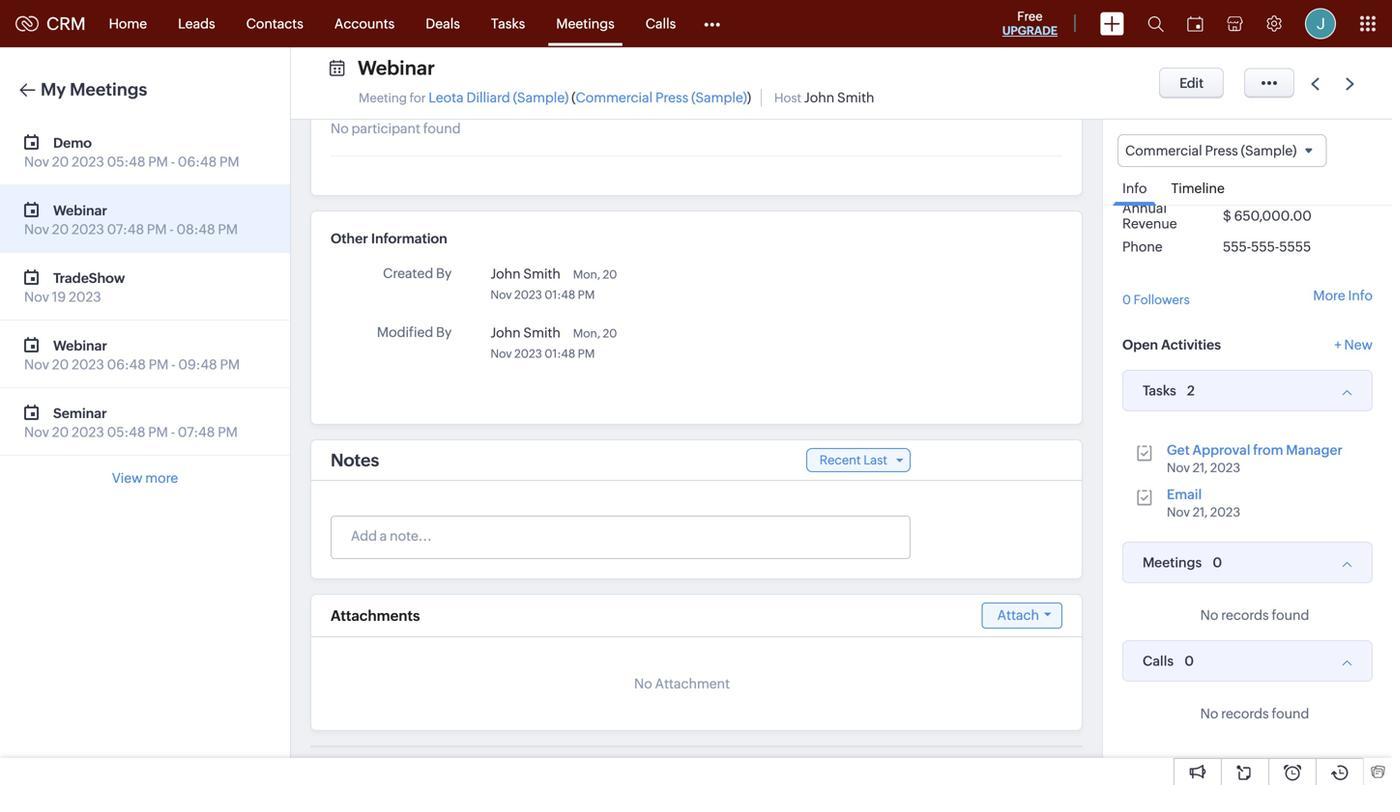 Task type: vqa. For each thing, say whether or not it's contained in the screenshot.
top meetings
yes



Task type: locate. For each thing, give the bounding box(es) containing it.
1 vertical spatial press
[[1205, 143, 1238, 159]]

2 horizontal spatial meetings
[[1143, 556, 1202, 571]]

1 vertical spatial mon, 20 nov 2023 01:48 pm
[[490, 327, 617, 361]]

tradeshow nov 19 2023
[[24, 271, 125, 305]]

0 vertical spatial commercial
[[576, 90, 653, 105]]

by right modified
[[436, 325, 452, 340]]

get approval from manager nov 21, 2023
[[1167, 443, 1343, 476]]

0 horizontal spatial calls
[[646, 16, 676, 31]]

- up "more"
[[171, 425, 175, 440]]

demo
[[53, 135, 92, 151]]

press
[[655, 90, 689, 105], [1205, 143, 1238, 159]]

mon, 20 nov 2023 01:48 pm for created by
[[490, 268, 617, 302]]

2 john smith from the top
[[490, 325, 561, 341]]

2 by from the top
[[436, 325, 452, 340]]

logo image
[[15, 16, 39, 31]]

mon,
[[573, 268, 600, 281], [573, 327, 600, 340]]

(sample) left the (
[[513, 90, 569, 105]]

0
[[1122, 293, 1131, 308], [1213, 556, 1222, 571], [1185, 654, 1194, 670]]

nov inside "tradeshow nov 19 2023"
[[24, 290, 49, 305]]

- for 07:48
[[171, 425, 175, 440]]

1 vertical spatial 0
[[1213, 556, 1222, 571]]

1 horizontal spatial calls
[[1143, 654, 1174, 670]]

john right the created by
[[490, 266, 521, 282]]

555- down the $
[[1223, 239, 1251, 255]]

nov inside 'seminar nov 20 2023 05:48 pm - 07:48 pm'
[[24, 425, 49, 440]]

0 vertical spatial 06:48
[[178, 154, 217, 170]]

2 vertical spatial webinar
[[53, 338, 107, 354]]

21, down approval
[[1193, 461, 1208, 476]]

records
[[1221, 608, 1269, 624], [1221, 707, 1269, 722]]

smith for created by
[[523, 266, 561, 282]]

1 horizontal spatial (sample)
[[691, 90, 747, 105]]

0 vertical spatial 0
[[1122, 293, 1131, 308]]

email link
[[1167, 487, 1202, 503]]

1 horizontal spatial 0
[[1185, 654, 1194, 670]]

open
[[1122, 338, 1158, 353]]

john right modified by
[[490, 325, 521, 341]]

05:48 inside 'seminar nov 20 2023 05:48 pm - 07:48 pm'
[[107, 425, 145, 440]]

1 vertical spatial found
[[1272, 608, 1309, 624]]

commercial down meetings link
[[576, 90, 653, 105]]

nov inside webinar nov 20 2023 07:48 pm - 08:48 pm
[[24, 222, 49, 237]]

found for meetings
[[1272, 608, 1309, 624]]

1 horizontal spatial commercial
[[1125, 143, 1202, 159]]

by right 'created' at the left top
[[436, 266, 452, 281]]

webinar inside the webinar nov 20 2023 06:48 pm - 09:48 pm
[[53, 338, 107, 354]]

1 21, from the top
[[1193, 461, 1208, 476]]

tasks right deals
[[491, 16, 525, 31]]

0 vertical spatial 07:48
[[107, 222, 144, 237]]

1 john smith from the top
[[490, 266, 561, 282]]

1 vertical spatial no records found
[[1200, 707, 1309, 722]]

1 vertical spatial 05:48
[[107, 425, 145, 440]]

06:48 up 'seminar nov 20 2023 05:48 pm - 07:48 pm' on the left
[[107, 357, 146, 373]]

2 mon, from the top
[[573, 327, 600, 340]]

- for 09:48
[[171, 357, 175, 373]]

0 horizontal spatial 07:48
[[107, 222, 144, 237]]

0 vertical spatial 21,
[[1193, 461, 1208, 476]]

0 horizontal spatial meetings
[[70, 80, 147, 100]]

0 horizontal spatial commercial
[[576, 90, 653, 105]]

555- down $ 650,000.00 at top
[[1251, 239, 1279, 255]]

1 vertical spatial john smith
[[490, 325, 561, 341]]

- inside the webinar nov 20 2023 06:48 pm - 09:48 pm
[[171, 357, 175, 373]]

20 inside the webinar nov 20 2023 06:48 pm - 09:48 pm
[[52, 357, 69, 373]]

1 vertical spatial mon,
[[573, 327, 600, 340]]

- inside 'seminar nov 20 2023 05:48 pm - 07:48 pm'
[[171, 425, 175, 440]]

1 records from the top
[[1221, 608, 1269, 624]]

19
[[52, 290, 66, 305]]

commercial up the info link
[[1125, 143, 1202, 159]]

approval
[[1193, 443, 1251, 458]]

nov inside the webinar nov 20 2023 06:48 pm - 09:48 pm
[[24, 357, 49, 373]]

-
[[171, 154, 175, 170], [170, 222, 174, 237], [171, 357, 175, 373], [171, 425, 175, 440]]

- for 08:48
[[170, 222, 174, 237]]

01:48
[[545, 289, 575, 302], [545, 348, 575, 361]]

1 by from the top
[[436, 266, 452, 281]]

1 no records found from the top
[[1200, 608, 1309, 624]]

2 vertical spatial 0
[[1185, 654, 1194, 670]]

2 vertical spatial found
[[1272, 707, 1309, 722]]

search element
[[1136, 0, 1176, 47]]

0 vertical spatial calls
[[646, 16, 676, 31]]

more
[[145, 471, 178, 486]]

1 horizontal spatial meetings
[[556, 16, 615, 31]]

created by
[[383, 266, 452, 281]]

0 vertical spatial mon,
[[573, 268, 600, 281]]

webinar inside webinar nov 20 2023 07:48 pm - 08:48 pm
[[53, 203, 107, 218]]

$
[[1223, 209, 1231, 224]]

2023 inside demo nov 20 2023 05:48 pm - 06:48 pm
[[72, 154, 104, 170]]

2023 inside "tradeshow nov 19 2023"
[[69, 290, 101, 305]]

0 vertical spatial john smith
[[490, 266, 561, 282]]

05:48 up view
[[107, 425, 145, 440]]

mon, 20 nov 2023 01:48 pm
[[490, 268, 617, 302], [490, 327, 617, 361]]

06:48 inside demo nov 20 2023 05:48 pm - 06:48 pm
[[178, 154, 217, 170]]

john for modified by
[[490, 325, 521, 341]]

created
[[383, 266, 433, 281]]

open activities
[[1122, 338, 1221, 353]]

21, inside email nov 21, 2023
[[1193, 506, 1208, 520]]

webinar for webinar
[[358, 57, 435, 79]]

05:48 inside demo nov 20 2023 05:48 pm - 06:48 pm
[[107, 154, 145, 170]]

no participant found
[[331, 121, 461, 136]]

tasks left the 2
[[1143, 384, 1176, 399]]

1 horizontal spatial 07:48
[[178, 425, 215, 440]]

manager
[[1286, 443, 1343, 458]]

2 vertical spatial john
[[490, 325, 521, 341]]

2
[[1187, 384, 1195, 399]]

0 horizontal spatial tasks
[[491, 16, 525, 31]]

1 05:48 from the top
[[107, 154, 145, 170]]

05:48 up webinar nov 20 2023 07:48 pm - 08:48 pm
[[107, 154, 145, 170]]

20 inside demo nov 20 2023 05:48 pm - 06:48 pm
[[52, 154, 69, 170]]

info
[[1122, 181, 1147, 196], [1348, 288, 1373, 304]]

nov
[[24, 154, 49, 170], [24, 222, 49, 237], [490, 289, 512, 302], [24, 290, 49, 305], [490, 348, 512, 361], [24, 357, 49, 373], [24, 425, 49, 440], [1167, 461, 1190, 476], [1167, 506, 1190, 520]]

- inside demo nov 20 2023 05:48 pm - 06:48 pm
[[171, 154, 175, 170]]

1 vertical spatial meetings
[[70, 80, 147, 100]]

press inside field
[[1205, 143, 1238, 159]]

$ 650,000.00
[[1223, 209, 1312, 224]]

0 vertical spatial tasks
[[491, 16, 525, 31]]

1 vertical spatial smith
[[523, 266, 561, 282]]

annual revenue
[[1122, 201, 1177, 232]]

0 horizontal spatial 06:48
[[107, 357, 146, 373]]

1 vertical spatial by
[[436, 325, 452, 340]]

07:48 up "more"
[[178, 425, 215, 440]]

1 555- from the left
[[1223, 239, 1251, 255]]

webinar down demo
[[53, 203, 107, 218]]

0 vertical spatial 05:48
[[107, 154, 145, 170]]

press down the calls 'link' on the left top of page
[[655, 90, 689, 105]]

info right more
[[1348, 288, 1373, 304]]

free upgrade
[[1002, 9, 1058, 37]]

1 vertical spatial 06:48
[[107, 357, 146, 373]]

1 vertical spatial commercial
[[1125, 143, 1202, 159]]

leota dilliard (sample) link
[[429, 90, 569, 105]]

20 for webinar nov 20 2023 07:48 pm - 08:48 pm
[[52, 222, 69, 237]]

1 horizontal spatial info
[[1348, 288, 1373, 304]]

0 horizontal spatial 0
[[1122, 293, 1131, 308]]

attachment
[[655, 677, 730, 692]]

info up the annual
[[1122, 181, 1147, 196]]

commercial press (sample)
[[1125, 143, 1297, 159]]

nov for tradeshow nov 19 2023
[[24, 290, 49, 305]]

07:48
[[107, 222, 144, 237], [178, 425, 215, 440]]

2 horizontal spatial (sample)
[[1241, 143, 1297, 159]]

0 vertical spatial no records found
[[1200, 608, 1309, 624]]

found for calls
[[1272, 707, 1309, 722]]

smith
[[837, 90, 874, 105], [523, 266, 561, 282], [523, 325, 561, 341]]

search image
[[1148, 15, 1164, 32]]

2 mon, 20 nov 2023 01:48 pm from the top
[[490, 327, 617, 361]]

nov inside email nov 21, 2023
[[1167, 506, 1190, 520]]

2 01:48 from the top
[[545, 348, 575, 361]]

webinar up meeting
[[358, 57, 435, 79]]

timeline link
[[1162, 167, 1234, 205]]

calendar image
[[1187, 16, 1204, 31]]

1 mon, 20 nov 2023 01:48 pm from the top
[[490, 268, 617, 302]]

1 vertical spatial 01:48
[[545, 348, 575, 361]]

- left 08:48
[[170, 222, 174, 237]]

by
[[436, 266, 452, 281], [436, 325, 452, 340]]

found
[[423, 121, 461, 136], [1272, 608, 1309, 624], [1272, 707, 1309, 722]]

no records found for calls
[[1200, 707, 1309, 722]]

meetings up the (
[[556, 16, 615, 31]]

nov inside demo nov 20 2023 05:48 pm - 06:48 pm
[[24, 154, 49, 170]]

20
[[52, 154, 69, 170], [52, 222, 69, 237], [603, 268, 617, 281], [603, 327, 617, 340], [52, 357, 69, 373], [52, 425, 69, 440]]

(sample) up $ 650,000.00 at top
[[1241, 143, 1297, 159]]

1 mon, from the top
[[573, 268, 600, 281]]

2 horizontal spatial 0
[[1213, 556, 1222, 571]]

pm
[[148, 154, 168, 170], [219, 154, 239, 170], [147, 222, 167, 237], [218, 222, 238, 237], [578, 289, 595, 302], [578, 348, 595, 361], [149, 357, 169, 373], [220, 357, 240, 373], [148, 425, 168, 440], [218, 425, 238, 440]]

smith for modified by
[[523, 325, 561, 341]]

press up timeline link
[[1205, 143, 1238, 159]]

2 vertical spatial smith
[[523, 325, 561, 341]]

06:48 inside the webinar nov 20 2023 06:48 pm - 09:48 pm
[[107, 357, 146, 373]]

seminar nov 20 2023 05:48 pm - 07:48 pm
[[24, 406, 238, 440]]

05:48 for seminar
[[107, 425, 145, 440]]

None button
[[1159, 68, 1224, 99]]

20 inside 'seminar nov 20 2023 05:48 pm - 07:48 pm'
[[52, 425, 69, 440]]

2 no records found from the top
[[1200, 707, 1309, 722]]

records for meetings
[[1221, 608, 1269, 624]]

revenue
[[1122, 216, 1177, 232]]

1 horizontal spatial 06:48
[[178, 154, 217, 170]]

0 horizontal spatial info
[[1122, 181, 1147, 196]]

commercial press (sample) link
[[576, 90, 747, 105]]

2 05:48 from the top
[[107, 425, 145, 440]]

tasks
[[491, 16, 525, 31], [1143, 384, 1176, 399]]

meetings down email nov 21, 2023
[[1143, 556, 1202, 571]]

0 horizontal spatial press
[[655, 90, 689, 105]]

commercial
[[576, 90, 653, 105], [1125, 143, 1202, 159]]

home
[[109, 16, 147, 31]]

0 vertical spatial mon, 20 nov 2023 01:48 pm
[[490, 268, 617, 302]]

Commercial Press (Sample) field
[[1118, 134, 1327, 167]]

meeting for leota dilliard (sample) ( commercial press (sample) )
[[359, 90, 751, 105]]

06:48
[[178, 154, 217, 170], [107, 357, 146, 373]]

webinar for webinar nov 20 2023 07:48 pm - 08:48 pm
[[53, 203, 107, 218]]

1 vertical spatial john
[[490, 266, 521, 282]]

- inside webinar nov 20 2023 07:48 pm - 08:48 pm
[[170, 222, 174, 237]]

21, down email on the right bottom
[[1193, 506, 1208, 520]]

john smith
[[490, 266, 561, 282], [490, 325, 561, 341]]

notes
[[331, 451, 379, 471]]

- up webinar nov 20 2023 07:48 pm - 08:48 pm
[[171, 154, 175, 170]]

07:48 inside webinar nov 20 2023 07:48 pm - 08:48 pm
[[107, 222, 144, 237]]

0 horizontal spatial (sample)
[[513, 90, 569, 105]]

calls
[[646, 16, 676, 31], [1143, 654, 1174, 670]]

01:48 for modified by
[[545, 348, 575, 361]]

2 records from the top
[[1221, 707, 1269, 722]]

- left 09:48
[[171, 357, 175, 373]]

meetings link
[[541, 0, 630, 47]]

meetings right my
[[70, 80, 147, 100]]

1 vertical spatial webinar
[[53, 203, 107, 218]]

1 vertical spatial records
[[1221, 707, 1269, 722]]

2023 inside get approval from manager nov 21, 2023
[[1210, 461, 1241, 476]]

1 vertical spatial 21,
[[1193, 506, 1208, 520]]

06:48 up 08:48
[[178, 154, 217, 170]]

0 vertical spatial by
[[436, 266, 452, 281]]

leads link
[[163, 0, 231, 47]]

(sample) inside field
[[1241, 143, 1297, 159]]

)
[[747, 90, 751, 105]]

(sample) left host
[[691, 90, 747, 105]]

555-
[[1223, 239, 1251, 255], [1251, 239, 1279, 255]]

20 inside webinar nov 20 2023 07:48 pm - 08:48 pm
[[52, 222, 69, 237]]

john right host
[[804, 90, 835, 105]]

recent
[[820, 453, 861, 468]]

1 01:48 from the top
[[545, 289, 575, 302]]

05:48 for demo
[[107, 154, 145, 170]]

0 vertical spatial info
[[1122, 181, 1147, 196]]

21,
[[1193, 461, 1208, 476], [1193, 506, 1208, 520]]

0 vertical spatial webinar
[[358, 57, 435, 79]]

1 horizontal spatial tasks
[[1143, 384, 1176, 399]]

webinar down 19
[[53, 338, 107, 354]]

1 vertical spatial 07:48
[[178, 425, 215, 440]]

2 21, from the top
[[1193, 506, 1208, 520]]

- for 06:48
[[171, 154, 175, 170]]

0 vertical spatial 01:48
[[545, 289, 575, 302]]

0 vertical spatial press
[[655, 90, 689, 105]]

tradeshow
[[53, 271, 125, 286]]

07:48 up tradeshow at the top of the page
[[107, 222, 144, 237]]

1 vertical spatial tasks
[[1143, 384, 1176, 399]]

0 vertical spatial records
[[1221, 608, 1269, 624]]

create menu image
[[1100, 12, 1124, 35]]

1 horizontal spatial press
[[1205, 143, 1238, 159]]

2 vertical spatial meetings
[[1143, 556, 1202, 571]]

webinar
[[358, 57, 435, 79], [53, 203, 107, 218], [53, 338, 107, 354]]

nov for webinar nov 20 2023 07:48 pm - 08:48 pm
[[24, 222, 49, 237]]

nov for email nov 21, 2023
[[1167, 506, 1190, 520]]



Task type: describe. For each thing, give the bounding box(es) containing it.
calls link
[[630, 0, 691, 47]]

deals link
[[410, 0, 476, 47]]

timeline
[[1171, 181, 1225, 196]]

21, inside get approval from manager nov 21, 2023
[[1193, 461, 1208, 476]]

calls inside 'link'
[[646, 16, 676, 31]]

home link
[[93, 0, 163, 47]]

free
[[1017, 9, 1043, 24]]

other
[[331, 231, 368, 247]]

webinar nov 20 2023 06:48 pm - 09:48 pm
[[24, 338, 240, 373]]

2023 inside the webinar nov 20 2023 06:48 pm - 09:48 pm
[[72, 357, 104, 373]]

1 vertical spatial calls
[[1143, 654, 1174, 670]]

attach link
[[982, 603, 1063, 629]]

participant
[[352, 121, 420, 136]]

for
[[410, 91, 426, 105]]

host john smith
[[774, 90, 874, 105]]

0 for meetings
[[1213, 556, 1222, 571]]

john for created by
[[490, 266, 521, 282]]

followers
[[1134, 293, 1190, 308]]

mon, 20 nov 2023 01:48 pm for modified by
[[490, 327, 617, 361]]

modified by
[[377, 325, 452, 340]]

2023 inside 'seminar nov 20 2023 05:48 pm - 07:48 pm'
[[72, 425, 104, 440]]

more info link
[[1313, 288, 1373, 304]]

from
[[1253, 443, 1283, 458]]

my meetings
[[41, 80, 147, 100]]

tasks link
[[476, 0, 541, 47]]

0 vertical spatial john
[[804, 90, 835, 105]]

modified
[[377, 325, 433, 340]]

activities
[[1161, 338, 1221, 353]]

more info
[[1313, 288, 1373, 304]]

meeting
[[359, 91, 407, 105]]

view
[[112, 471, 143, 486]]

leota
[[429, 90, 464, 105]]

mon, for modified by
[[573, 327, 600, 340]]

1 vertical spatial info
[[1348, 288, 1373, 304]]

20 for webinar nov 20 2023 06:48 pm - 09:48 pm
[[52, 357, 69, 373]]

nov for seminar nov 20 2023 05:48 pm - 07:48 pm
[[24, 425, 49, 440]]

records for calls
[[1221, 707, 1269, 722]]

other information
[[331, 231, 447, 247]]

contacts link
[[231, 0, 319, 47]]

info link
[[1113, 167, 1157, 206]]

nov inside get approval from manager nov 21, 2023
[[1167, 461, 1190, 476]]

by for created by
[[436, 266, 452, 281]]

0 vertical spatial meetings
[[556, 16, 615, 31]]

no attachment
[[634, 677, 730, 692]]

webinar nov 20 2023 07:48 pm - 08:48 pm
[[24, 203, 238, 237]]

2 555- from the left
[[1251, 239, 1279, 255]]

crm link
[[15, 14, 86, 34]]

john smith for created by
[[490, 266, 561, 282]]

attachments
[[331, 608, 420, 625]]

dilliard
[[466, 90, 510, 105]]

commercial inside field
[[1125, 143, 1202, 159]]

650,000.00
[[1234, 209, 1312, 224]]

555-555-5555
[[1223, 239, 1311, 255]]

nov for webinar nov 20 2023 06:48 pm - 09:48 pm
[[24, 357, 49, 373]]

seminar
[[53, 406, 107, 422]]

mon, for created by
[[573, 268, 600, 281]]

0 vertical spatial smith
[[837, 90, 874, 105]]

01:48 for created by
[[545, 289, 575, 302]]

last
[[864, 453, 888, 468]]

(
[[572, 90, 576, 105]]

email nov 21, 2023
[[1167, 487, 1241, 520]]

demo nov 20 2023 05:48 pm - 06:48 pm
[[24, 135, 239, 170]]

get
[[1167, 443, 1190, 458]]

webinar for webinar nov 20 2023 06:48 pm - 09:48 pm
[[53, 338, 107, 354]]

john smith for modified by
[[490, 325, 561, 341]]

20 for demo nov 20 2023 05:48 pm - 06:48 pm
[[52, 154, 69, 170]]

next record image
[[1346, 78, 1358, 90]]

previous record image
[[1311, 78, 1320, 90]]

+
[[1334, 338, 1342, 353]]

accounts link
[[319, 0, 410, 47]]

new
[[1344, 338, 1373, 353]]

contacts
[[246, 16, 303, 31]]

crm
[[46, 14, 86, 34]]

09:48
[[178, 357, 217, 373]]

no records found for meetings
[[1200, 608, 1309, 624]]

host
[[774, 91, 802, 105]]

email
[[1167, 487, 1202, 503]]

leads
[[178, 16, 215, 31]]

Other Modules field
[[691, 8, 733, 39]]

07:48 inside 'seminar nov 20 2023 05:48 pm - 07:48 pm'
[[178, 425, 215, 440]]

08:48
[[176, 222, 215, 237]]

Add a note... field
[[332, 527, 909, 546]]

0 for calls
[[1185, 654, 1194, 670]]

my
[[41, 80, 66, 100]]

view more
[[112, 471, 178, 486]]

2023 inside webinar nov 20 2023 07:48 pm - 08:48 pm
[[72, 222, 104, 237]]

5555
[[1279, 239, 1311, 255]]

0 vertical spatial found
[[423, 121, 461, 136]]

deals
[[426, 16, 460, 31]]

information
[[371, 231, 447, 247]]

recent last
[[820, 453, 888, 468]]

accounts
[[334, 16, 395, 31]]

20 for seminar nov 20 2023 05:48 pm - 07:48 pm
[[52, 425, 69, 440]]

0 followers
[[1122, 293, 1190, 308]]

attach
[[997, 608, 1039, 624]]

profile image
[[1305, 8, 1336, 39]]

profile element
[[1294, 0, 1348, 47]]

nov for demo nov 20 2023 05:48 pm - 06:48 pm
[[24, 154, 49, 170]]

get approval from manager link
[[1167, 443, 1343, 458]]

+ new
[[1334, 338, 1373, 353]]

create menu element
[[1089, 0, 1136, 47]]

upgrade
[[1002, 24, 1058, 37]]

more
[[1313, 288, 1346, 304]]

2023 inside email nov 21, 2023
[[1210, 506, 1241, 520]]

annual
[[1122, 201, 1167, 216]]

phone
[[1122, 239, 1163, 255]]

by for modified by
[[436, 325, 452, 340]]



